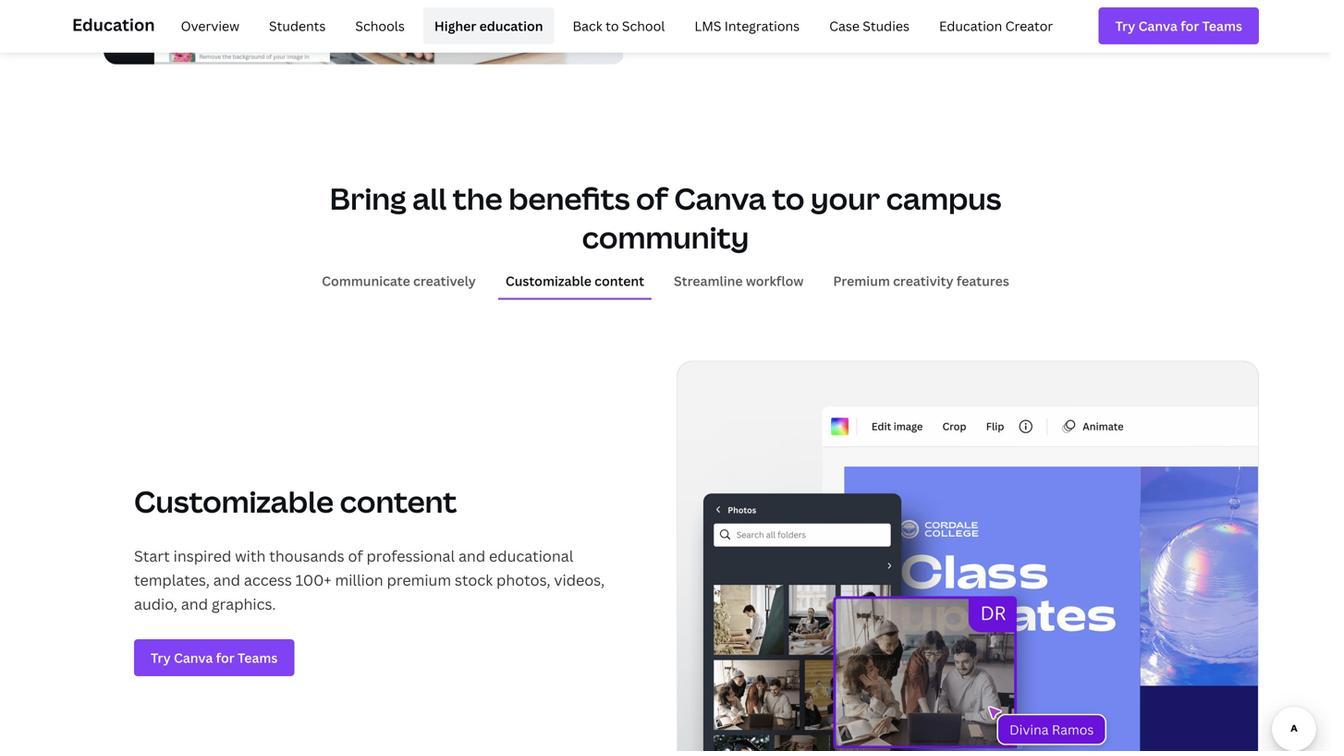 Task type: describe. For each thing, give the bounding box(es) containing it.
streamline workflow button
[[667, 264, 811, 298]]

education element
[[72, 0, 1259, 52]]

creatively
[[413, 272, 476, 290]]

education for education
[[72, 13, 155, 36]]

higher education link
[[423, 7, 554, 44]]

to inside menu bar
[[606, 17, 619, 35]]

schools
[[355, 17, 405, 35]]

of for benefits
[[636, 179, 668, 219]]

lms integrations
[[695, 17, 800, 35]]

start inspired with thousands of professional and educational templates, and access 100+ million premium stock photos, videos, audio, and graphics.
[[134, 546, 605, 614]]

photos,
[[497, 570, 551, 590]]

education creator link
[[928, 7, 1065, 44]]

content inside customizable content button
[[595, 272, 645, 290]]

2 horizontal spatial and
[[459, 546, 486, 566]]

school
[[622, 17, 665, 35]]

streamline
[[674, 272, 743, 290]]

back
[[573, 17, 603, 35]]

benefits
[[509, 179, 630, 219]]

videos,
[[554, 570, 605, 590]]

canva
[[674, 179, 766, 219]]

premium
[[833, 272, 890, 290]]

inspired
[[174, 546, 231, 566]]

bring
[[330, 179, 406, 219]]

integrations
[[725, 17, 800, 35]]

professional
[[367, 546, 455, 566]]

education creator
[[939, 17, 1053, 35]]

communicate creatively
[[322, 272, 476, 290]]

back to school link
[[562, 7, 676, 44]]

photo being added to canva template image
[[677, 361, 1259, 752]]

premium creativity features button
[[826, 264, 1017, 298]]

0 horizontal spatial customizable
[[134, 482, 334, 522]]

all
[[413, 179, 447, 219]]

to inside "bring all the benefits of canva to your campus community"
[[772, 179, 805, 219]]

with
[[235, 546, 266, 566]]

your
[[811, 179, 880, 219]]

bring all the benefits of canva to your campus community
[[330, 179, 1002, 257]]

lms
[[695, 17, 722, 35]]

streamline workflow
[[674, 272, 804, 290]]

start
[[134, 546, 170, 566]]

0 horizontal spatial and
[[181, 594, 208, 614]]

million
[[335, 570, 383, 590]]

educational
[[489, 546, 574, 566]]



Task type: locate. For each thing, give the bounding box(es) containing it.
1 horizontal spatial of
[[636, 179, 668, 219]]

higher
[[434, 17, 477, 35]]

1 vertical spatial content
[[340, 482, 457, 522]]

1 horizontal spatial to
[[772, 179, 805, 219]]

content down community
[[595, 272, 645, 290]]

1 horizontal spatial customizable content
[[506, 272, 645, 290]]

students link
[[258, 7, 337, 44]]

0 horizontal spatial education
[[72, 13, 155, 36]]

0 horizontal spatial to
[[606, 17, 619, 35]]

thousands
[[269, 546, 345, 566]]

customizable content up thousands
[[134, 482, 457, 522]]

0 vertical spatial customizable
[[506, 272, 592, 290]]

and down templates,
[[181, 594, 208, 614]]

studies
[[863, 17, 910, 35]]

1 vertical spatial customizable
[[134, 482, 334, 522]]

case studies
[[830, 17, 910, 35]]

menu bar
[[162, 7, 1065, 44]]

customizable
[[506, 272, 592, 290], [134, 482, 334, 522]]

customizable content
[[506, 272, 645, 290], [134, 482, 457, 522]]

content
[[595, 272, 645, 290], [340, 482, 457, 522]]

audio,
[[134, 594, 177, 614]]

0 horizontal spatial of
[[348, 546, 363, 566]]

templates,
[[134, 570, 210, 590]]

lms integrations link
[[684, 7, 811, 44]]

customizable up the with
[[134, 482, 334, 522]]

and up stock
[[459, 546, 486, 566]]

communicate
[[322, 272, 410, 290]]

customizable content down benefits
[[506, 272, 645, 290]]

0 vertical spatial to
[[606, 17, 619, 35]]

of for thousands
[[348, 546, 363, 566]]

case studies link
[[818, 7, 921, 44]]

stock
[[455, 570, 493, 590]]

0 horizontal spatial content
[[340, 482, 457, 522]]

customizable content inside button
[[506, 272, 645, 290]]

of up million
[[348, 546, 363, 566]]

education
[[72, 13, 155, 36], [939, 17, 1003, 35]]

communicate creatively button
[[315, 264, 483, 298]]

overview
[[181, 17, 240, 35]]

to
[[606, 17, 619, 35], [772, 179, 805, 219]]

workflow
[[746, 272, 804, 290]]

access
[[244, 570, 292, 590]]

0 vertical spatial and
[[459, 546, 486, 566]]

content up professional
[[340, 482, 457, 522]]

premium creativity features
[[833, 272, 1010, 290]]

1 vertical spatial to
[[772, 179, 805, 219]]

schools link
[[344, 7, 416, 44]]

of inside "bring all the benefits of canva to your campus community"
[[636, 179, 668, 219]]

features
[[957, 272, 1010, 290]]

100+
[[296, 570, 332, 590]]

2 vertical spatial and
[[181, 594, 208, 614]]

1 vertical spatial customizable content
[[134, 482, 457, 522]]

0 vertical spatial content
[[595, 272, 645, 290]]

of left canva
[[636, 179, 668, 219]]

1 horizontal spatial and
[[213, 570, 240, 590]]

to left your
[[772, 179, 805, 219]]

0 horizontal spatial customizable content
[[134, 482, 457, 522]]

0 vertical spatial of
[[636, 179, 668, 219]]

1 vertical spatial of
[[348, 546, 363, 566]]

creator
[[1006, 17, 1053, 35]]

to right back
[[606, 17, 619, 35]]

the
[[453, 179, 503, 219]]

education
[[480, 17, 543, 35]]

graphics.
[[212, 594, 276, 614]]

students
[[269, 17, 326, 35]]

and up graphics.
[[213, 570, 240, 590]]

1 horizontal spatial content
[[595, 272, 645, 290]]

customizable down benefits
[[506, 272, 592, 290]]

customizable inside button
[[506, 272, 592, 290]]

1 horizontal spatial customizable
[[506, 272, 592, 290]]

0 vertical spatial customizable content
[[506, 272, 645, 290]]

campus
[[886, 179, 1002, 219]]

customizable content button
[[498, 264, 652, 298]]

overview link
[[170, 7, 251, 44]]

menu bar inside education element
[[162, 7, 1065, 44]]

premium
[[387, 570, 451, 590]]

1 horizontal spatial education
[[939, 17, 1003, 35]]

1 vertical spatial and
[[213, 570, 240, 590]]

creativity
[[893, 272, 954, 290]]

of inside 'start inspired with thousands of professional and educational templates, and access 100+ million premium stock photos, videos, audio, and graphics.'
[[348, 546, 363, 566]]

higher education
[[434, 17, 543, 35]]

case
[[830, 17, 860, 35]]

of
[[636, 179, 668, 219], [348, 546, 363, 566]]

and
[[459, 546, 486, 566], [213, 570, 240, 590], [181, 594, 208, 614]]

community
[[582, 217, 749, 257]]

back to school
[[573, 17, 665, 35]]

education for education creator
[[939, 17, 1003, 35]]

menu bar containing overview
[[162, 7, 1065, 44]]



Task type: vqa. For each thing, say whether or not it's contained in the screenshot.
Blue and Pink Flat Graphic Science Flashcard image
no



